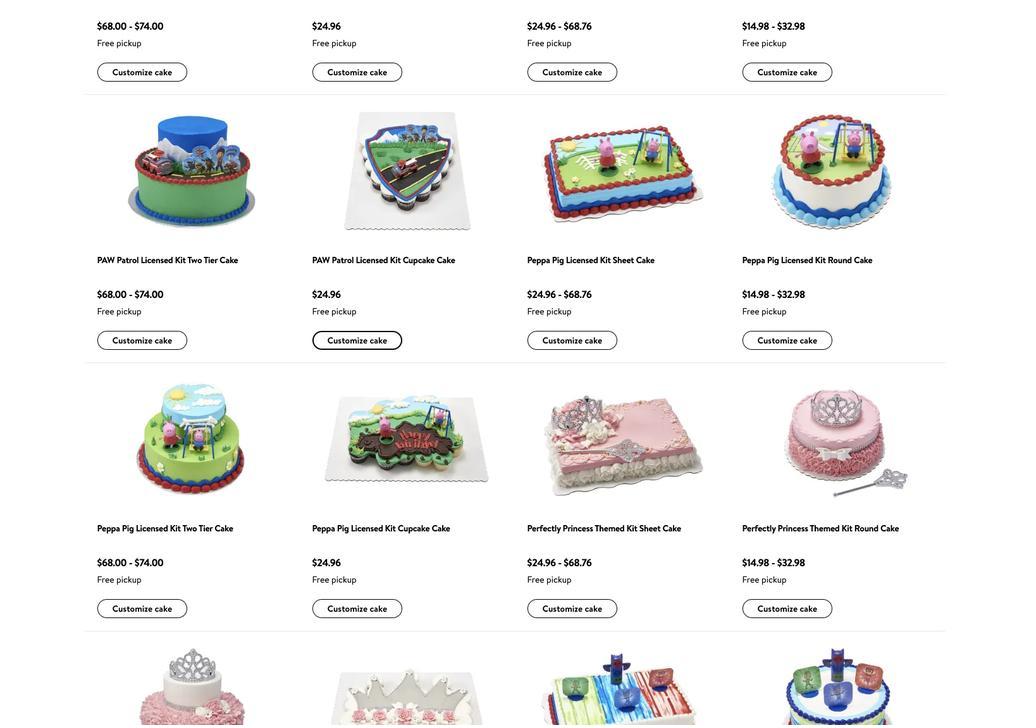 Task type: describe. For each thing, give the bounding box(es) containing it.
kit for paw patrol licensed kit cupcake cake
[[390, 254, 401, 266]]

1 $68.00 - $74.00 element from the top
[[97, 18, 247, 34]]

paw patrol licensed kit cupcake cake image
[[312, 108, 502, 234]]

tier for paw patrol licensed kit two tier cake
[[204, 254, 218, 266]]

perfectly for $14.98
[[742, 522, 776, 535]]

$24.96 - $68.76 element for licensed
[[527, 287, 655, 302]]

kit for perfectly princess themed kit round cake
[[842, 522, 853, 535]]

$24.96 - $68.76 free pickup for princess
[[527, 555, 592, 586]]

$68.00 - $74.00 element for pig
[[97, 555, 233, 570]]

$68.00 for paw
[[97, 287, 127, 301]]

two for paw patrol licensed kit two tier cake
[[187, 254, 202, 266]]

princess for $32.98
[[778, 522, 808, 535]]

paw patrol licensed kit two tier cake
[[97, 254, 238, 266]]

peppa for $24.96 - $68.76
[[527, 254, 550, 266]]

- for paw patrol licensed kit two tier cake
[[129, 287, 132, 301]]

$14.98 - $32.98 element for themed
[[742, 555, 899, 570]]

$24.96 element for patrol
[[312, 287, 455, 302]]

kit for peppa pig licensed kit two tier cake
[[170, 522, 181, 535]]

kit for peppa pig licensed kit cupcake cake
[[385, 522, 396, 535]]

$68.76 for pig
[[564, 287, 592, 301]]

peppa for $68.00 - $74.00
[[97, 522, 120, 535]]

licensed for peppa pig licensed kit two tier cake
[[136, 522, 168, 535]]

sheet for themed
[[639, 522, 661, 535]]

$32.98 for pig
[[777, 287, 805, 301]]

cake for perfectly princess themed kit sheet cake
[[663, 522, 681, 535]]

kit for peppa pig licensed kit sheet cake
[[600, 254, 611, 266]]

patrol for $68.00
[[117, 254, 139, 266]]

two for peppa pig licensed kit two tier cake
[[182, 522, 197, 535]]

kit for peppa pig licensed kit round cake
[[815, 254, 826, 266]]

pj masks licensed kit sheet cake image
[[527, 644, 717, 725]]

peppa pig licensed kit sheet cake image
[[527, 108, 717, 234]]

1 $24.96 element from the top
[[312, 18, 465, 34]]

1 $24.96 free pickup from the top
[[312, 19, 357, 49]]

peppa pig licensed kit round cake image
[[742, 108, 932, 233]]

perfectly princess themed kit two tier cake image
[[97, 645, 287, 725]]

$24.96 for paw patrol licensed kit cupcake cake
[[312, 287, 341, 301]]

$32.98 for princess
[[777, 555, 805, 569]]

$74.00 for patrol
[[135, 287, 163, 301]]

peppa pig licensed kit two tier cake
[[97, 522, 233, 535]]

princess for $68.76
[[563, 522, 593, 535]]

licensed for peppa pig licensed kit sheet cake
[[566, 254, 598, 266]]

tier for peppa pig licensed kit two tier cake
[[199, 522, 213, 535]]

perfectly princess themed kit sheet cake image
[[527, 376, 717, 502]]

kit for perfectly princess themed kit sheet cake
[[627, 522, 638, 535]]

1 $32.98 from the top
[[777, 19, 805, 33]]

$68.00 - $74.00 free pickup for patrol
[[97, 287, 163, 318]]

cake for peppa pig licensed kit sheet cake
[[636, 254, 655, 266]]

1 $68.76 from the top
[[564, 19, 592, 33]]

cake for peppa pig licensed kit round cake
[[854, 254, 873, 266]]

$68.00 - $74.00 element for patrol
[[97, 287, 238, 302]]

cake for paw patrol licensed kit cupcake cake
[[437, 254, 455, 266]]

1 $14.98 from the top
[[742, 19, 769, 33]]



Task type: vqa. For each thing, say whether or not it's contained in the screenshot.
Licensed for Peppa Pig Licensed Kit Round Cake
yes



Task type: locate. For each thing, give the bounding box(es) containing it.
0 vertical spatial $14.98
[[742, 19, 769, 33]]

$32.98
[[777, 19, 805, 33], [777, 287, 805, 301], [777, 555, 805, 569]]

$24.96 - $68.76 element
[[527, 18, 660, 34], [527, 287, 655, 302], [527, 555, 681, 570]]

1 $14.98 - $32.98 free pickup from the top
[[742, 19, 805, 49]]

0 horizontal spatial paw
[[97, 254, 115, 266]]

0 vertical spatial $68.00 - $74.00 element
[[97, 18, 247, 34]]

pig
[[552, 254, 564, 266], [767, 254, 779, 266], [122, 522, 134, 535], [337, 522, 349, 535]]

paw
[[97, 254, 115, 266], [312, 254, 330, 266]]

1 $14.98 - $32.98 element from the top
[[742, 18, 878, 34]]

0 vertical spatial tier
[[204, 254, 218, 266]]

3 $68.76 from the top
[[564, 555, 592, 569]]

0 vertical spatial $68.00 - $74.00 free pickup
[[97, 19, 163, 49]]

perfectly princess themed kit cupcake cake image
[[312, 644, 502, 725]]

2 vertical spatial $14.98
[[742, 555, 769, 569]]

2 vertical spatial $14.98 - $32.98 element
[[742, 555, 899, 570]]

3 $14.98 - $32.98 element from the top
[[742, 555, 899, 570]]

cake
[[220, 254, 238, 266], [437, 254, 455, 266], [636, 254, 655, 266], [854, 254, 873, 266], [215, 522, 233, 535], [432, 522, 450, 535], [663, 522, 681, 535], [881, 522, 899, 535]]

1 $74.00 from the top
[[135, 19, 163, 33]]

pig for $32.98
[[767, 254, 779, 266]]

customize
[[112, 65, 153, 78], [327, 65, 368, 78], [542, 65, 583, 78], [758, 65, 798, 78], [112, 334, 153, 346], [327, 334, 368, 346], [542, 334, 583, 346], [758, 334, 798, 346], [112, 602, 153, 615], [327, 602, 368, 615], [542, 602, 583, 615], [758, 602, 798, 615]]

0 vertical spatial $24.96 element
[[312, 18, 465, 34]]

1 vertical spatial $24.96 element
[[312, 287, 455, 302]]

pickup
[[116, 37, 142, 49], [332, 37, 357, 49], [547, 37, 572, 49], [762, 37, 787, 49], [116, 305, 142, 318], [332, 305, 357, 318], [547, 305, 572, 318], [762, 305, 787, 318], [116, 573, 142, 586], [332, 573, 357, 586], [547, 573, 572, 586], [762, 573, 787, 586]]

$24.96 free pickup for pig
[[312, 555, 357, 586]]

- for peppa pig licensed kit sheet cake
[[558, 287, 562, 301]]

tier
[[204, 254, 218, 266], [199, 522, 213, 535]]

pig for $74.00
[[122, 522, 134, 535]]

- for perfectly princess themed kit sheet cake
[[558, 555, 562, 569]]

cupcake for peppa pig licensed kit cupcake cake
[[398, 522, 430, 535]]

1 vertical spatial two
[[182, 522, 197, 535]]

$24.96 - $68.76 free pickup for pig
[[527, 287, 592, 318]]

customize cake
[[112, 65, 172, 78], [327, 65, 387, 78], [542, 65, 602, 78], [758, 65, 817, 78], [112, 334, 172, 346], [327, 334, 387, 346], [542, 334, 602, 346], [758, 334, 817, 346], [112, 602, 172, 615], [327, 602, 387, 615], [542, 602, 602, 615], [758, 602, 817, 615]]

2 vertical spatial $32.98
[[777, 555, 805, 569]]

1 vertical spatial $68.76
[[564, 287, 592, 301]]

2 $74.00 from the top
[[135, 287, 163, 301]]

$24.96 for peppa pig licensed kit sheet cake
[[527, 287, 556, 301]]

0 vertical spatial $24.96 free pickup
[[312, 19, 357, 49]]

$24.96 for perfectly princess themed kit sheet cake
[[527, 555, 556, 569]]

2 vertical spatial $24.96 - $68.76 free pickup
[[527, 555, 592, 586]]

2 $24.96 free pickup from the top
[[312, 287, 357, 318]]

$14.98 - $32.98 free pickup for princess
[[742, 555, 805, 586]]

2 $68.76 from the top
[[564, 287, 592, 301]]

peppa for $24.96
[[312, 522, 335, 535]]

1 vertical spatial $74.00
[[135, 287, 163, 301]]

2 $68.00 - $74.00 free pickup from the top
[[97, 287, 163, 318]]

1 horizontal spatial perfectly
[[742, 522, 776, 535]]

two
[[187, 254, 202, 266], [182, 522, 197, 535]]

paw patrol licensed kit two tier cake image
[[97, 108, 287, 233]]

perfectly princess themed kit round cake
[[742, 522, 899, 535]]

cupcake
[[403, 254, 435, 266], [398, 522, 430, 535]]

2 $14.98 from the top
[[742, 287, 769, 301]]

licensed for peppa pig licensed kit cupcake cake
[[351, 522, 383, 535]]

$24.96 element for pig
[[312, 555, 450, 570]]

$24.96 - $68.76 element for themed
[[527, 555, 681, 570]]

$24.96 - $68.76 free pickup
[[527, 19, 592, 49], [527, 287, 592, 318], [527, 555, 592, 586]]

- for peppa pig licensed kit round cake
[[772, 287, 775, 301]]

0 vertical spatial round
[[828, 254, 852, 266]]

pj masks licensed kit round cake image
[[742, 645, 932, 725]]

1 $24.96 - $68.76 free pickup from the top
[[527, 19, 592, 49]]

peppa pig licensed kit cupcake cake image
[[312, 376, 502, 502]]

1 princess from the left
[[563, 522, 593, 535]]

1 vertical spatial $32.98
[[777, 287, 805, 301]]

1 horizontal spatial paw
[[312, 254, 330, 266]]

licensed for paw patrol licensed kit cupcake cake
[[356, 254, 388, 266]]

1 horizontal spatial patrol
[[332, 254, 354, 266]]

1 vertical spatial $24.96 free pickup
[[312, 287, 357, 318]]

- for perfectly princess themed kit round cake
[[772, 555, 775, 569]]

1 $24.96 - $68.76 element from the top
[[527, 18, 660, 34]]

$68.00 - $74.00 free pickup for pig
[[97, 555, 163, 586]]

2 $24.96 - $68.76 element from the top
[[527, 287, 655, 302]]

round
[[828, 254, 852, 266], [855, 522, 879, 535]]

1 vertical spatial $68.00 - $74.00 element
[[97, 287, 238, 302]]

1 $68.00 from the top
[[97, 19, 127, 33]]

peppa pig licensed kit sheet cake
[[527, 254, 655, 266]]

$24.96 for peppa pig licensed kit cupcake cake
[[312, 555, 341, 569]]

1 vertical spatial $24.96 - $68.76 element
[[527, 287, 655, 302]]

3 $32.98 from the top
[[777, 555, 805, 569]]

peppa pig licensed kit cupcake cake
[[312, 522, 450, 535]]

0 horizontal spatial perfectly
[[527, 522, 561, 535]]

3 $14.98 - $32.98 free pickup from the top
[[742, 555, 805, 586]]

-
[[129, 19, 132, 33], [558, 19, 562, 33], [772, 19, 775, 33], [129, 287, 132, 301], [558, 287, 562, 301], [772, 287, 775, 301], [129, 555, 132, 569], [558, 555, 562, 569], [772, 555, 775, 569]]

0 horizontal spatial princess
[[563, 522, 593, 535]]

2 $14.98 - $32.98 element from the top
[[742, 287, 873, 302]]

1 patrol from the left
[[117, 254, 139, 266]]

2 vertical spatial $74.00
[[135, 555, 163, 569]]

perfectly
[[527, 522, 561, 535], [742, 522, 776, 535]]

0 vertical spatial $68.76
[[564, 19, 592, 33]]

0 vertical spatial $68.00
[[97, 19, 127, 33]]

0 vertical spatial $14.98 - $32.98 element
[[742, 18, 878, 34]]

- for peppa pig licensed kit two tier cake
[[129, 555, 132, 569]]

2 vertical spatial $24.96 element
[[312, 555, 450, 570]]

kit
[[175, 254, 186, 266], [390, 254, 401, 266], [600, 254, 611, 266], [815, 254, 826, 266], [170, 522, 181, 535], [385, 522, 396, 535], [627, 522, 638, 535], [842, 522, 853, 535]]

$68.00 for peppa
[[97, 555, 127, 569]]

$74.00
[[135, 19, 163, 33], [135, 287, 163, 301], [135, 555, 163, 569]]

pig for pickup
[[337, 522, 349, 535]]

0 vertical spatial two
[[187, 254, 202, 266]]

themed for $24.96 - $68.76
[[595, 522, 625, 535]]

$14.98 - $32.98 free pickup
[[742, 19, 805, 49], [742, 287, 805, 318], [742, 555, 805, 586]]

0 horizontal spatial sheet
[[613, 254, 634, 266]]

1 themed from the left
[[595, 522, 625, 535]]

2 vertical spatial $68.00 - $74.00 free pickup
[[97, 555, 163, 586]]

$68.00 - $74.00 element
[[97, 18, 247, 34], [97, 287, 238, 302], [97, 555, 233, 570]]

peppa for $14.98 - $32.98
[[742, 254, 765, 266]]

3 $68.00 - $74.00 free pickup from the top
[[97, 555, 163, 586]]

0 vertical spatial sheet
[[613, 254, 634, 266]]

$14.98 for perfectly
[[742, 555, 769, 569]]

1 vertical spatial $14.98 - $32.98 free pickup
[[742, 287, 805, 318]]

$68.76 for princess
[[564, 555, 592, 569]]

1 vertical spatial $24.96 - $68.76 free pickup
[[527, 287, 592, 318]]

peppa pig licensed kit two tier cake image
[[97, 376, 287, 502]]

0 vertical spatial cupcake
[[403, 254, 435, 266]]

2 perfectly from the left
[[742, 522, 776, 535]]

1 vertical spatial round
[[855, 522, 879, 535]]

1 perfectly from the left
[[527, 522, 561, 535]]

$24.96
[[312, 19, 341, 33], [527, 19, 556, 33], [312, 287, 341, 301], [527, 287, 556, 301], [312, 555, 341, 569], [527, 555, 556, 569]]

0 horizontal spatial themed
[[595, 522, 625, 535]]

patrol for $24.96
[[332, 254, 354, 266]]

3 $68.00 - $74.00 element from the top
[[97, 555, 233, 570]]

$24.96 free pickup for patrol
[[312, 287, 357, 318]]

1 vertical spatial $68.00 - $74.00 free pickup
[[97, 287, 163, 318]]

2 vertical spatial $14.98 - $32.98 free pickup
[[742, 555, 805, 586]]

3 $24.96 element from the top
[[312, 555, 450, 570]]

licensed for peppa pig licensed kit round cake
[[781, 254, 813, 266]]

1 horizontal spatial princess
[[778, 522, 808, 535]]

kit for paw patrol licensed kit two tier cake
[[175, 254, 186, 266]]

3 $68.00 from the top
[[97, 555, 127, 569]]

paw for $68.00 - $74.00
[[97, 254, 115, 266]]

round for themed
[[855, 522, 879, 535]]

0 horizontal spatial round
[[828, 254, 852, 266]]

$74.00 for pig
[[135, 555, 163, 569]]

$14.98 - $32.98 free pickup for pig
[[742, 287, 805, 318]]

$14.98 - $32.98 element
[[742, 18, 878, 34], [742, 287, 873, 302], [742, 555, 899, 570]]

cake for peppa pig licensed kit cupcake cake
[[432, 522, 450, 535]]

1 vertical spatial $14.98
[[742, 287, 769, 301]]

1 vertical spatial tier
[[199, 522, 213, 535]]

cake for perfectly princess themed kit round cake
[[881, 522, 899, 535]]

2 vertical spatial $24.96 free pickup
[[312, 555, 357, 586]]

0 vertical spatial $24.96 - $68.76 free pickup
[[527, 19, 592, 49]]

0 vertical spatial $24.96 - $68.76 element
[[527, 18, 660, 34]]

1 horizontal spatial themed
[[810, 522, 840, 535]]

cupcake for paw patrol licensed kit cupcake cake
[[403, 254, 435, 266]]

2 themed from the left
[[810, 522, 840, 535]]

3 $74.00 from the top
[[135, 555, 163, 569]]

1 vertical spatial $14.98 - $32.98 element
[[742, 287, 873, 302]]

$68.76
[[564, 19, 592, 33], [564, 287, 592, 301], [564, 555, 592, 569]]

1 vertical spatial cupcake
[[398, 522, 430, 535]]

2 paw from the left
[[312, 254, 330, 266]]

2 patrol from the left
[[332, 254, 354, 266]]

3 $14.98 from the top
[[742, 555, 769, 569]]

sheet
[[613, 254, 634, 266], [639, 522, 661, 535]]

0 horizontal spatial patrol
[[117, 254, 139, 266]]

cake
[[155, 65, 172, 78], [370, 65, 387, 78], [585, 65, 602, 78], [800, 65, 817, 78], [155, 334, 172, 346], [370, 334, 387, 346], [585, 334, 602, 346], [800, 334, 817, 346], [155, 602, 172, 615], [370, 602, 387, 615], [585, 602, 602, 615], [800, 602, 817, 615]]

0 vertical spatial $74.00
[[135, 19, 163, 33]]

2 $24.96 element from the top
[[312, 287, 455, 302]]

0 vertical spatial $14.98 - $32.98 free pickup
[[742, 19, 805, 49]]

paw for $24.96
[[312, 254, 330, 266]]

1 paw from the left
[[97, 254, 115, 266]]

paw patrol licensed kit cupcake cake
[[312, 254, 455, 266]]

peppa pig licensed kit round cake
[[742, 254, 873, 266]]

free
[[97, 37, 114, 49], [312, 37, 329, 49], [527, 37, 545, 49], [742, 37, 760, 49], [97, 305, 114, 318], [312, 305, 329, 318], [527, 305, 545, 318], [742, 305, 760, 318], [97, 573, 114, 586], [312, 573, 329, 586], [527, 573, 545, 586], [742, 573, 760, 586]]

pig for $68.76
[[552, 254, 564, 266]]

2 $68.00 - $74.00 element from the top
[[97, 287, 238, 302]]

themed for $14.98 - $32.98
[[810, 522, 840, 535]]

$14.98 - $32.98 element for licensed
[[742, 287, 873, 302]]

2 vertical spatial $68.76
[[564, 555, 592, 569]]

2 vertical spatial $68.00
[[97, 555, 127, 569]]

peppa
[[527, 254, 550, 266], [742, 254, 765, 266], [97, 522, 120, 535], [312, 522, 335, 535]]

1 vertical spatial sheet
[[639, 522, 661, 535]]

themed
[[595, 522, 625, 535], [810, 522, 840, 535]]

perfectly princess themed kit round cake image
[[742, 376, 932, 502]]

licensed for paw patrol licensed kit two tier cake
[[141, 254, 173, 266]]

$14.98
[[742, 19, 769, 33], [742, 287, 769, 301], [742, 555, 769, 569]]

sheet for licensed
[[613, 254, 634, 266]]

1 horizontal spatial round
[[855, 522, 879, 535]]

$14.98 for peppa
[[742, 287, 769, 301]]

princess
[[563, 522, 593, 535], [778, 522, 808, 535]]

0 vertical spatial $32.98
[[777, 19, 805, 33]]

2 $68.00 from the top
[[97, 287, 127, 301]]

patrol
[[117, 254, 139, 266], [332, 254, 354, 266]]

3 $24.96 - $68.76 element from the top
[[527, 555, 681, 570]]

1 vertical spatial $68.00
[[97, 287, 127, 301]]

2 princess from the left
[[778, 522, 808, 535]]

round for licensed
[[828, 254, 852, 266]]

2 $14.98 - $32.98 free pickup from the top
[[742, 287, 805, 318]]

1 $68.00 - $74.00 free pickup from the top
[[97, 19, 163, 49]]

2 $32.98 from the top
[[777, 287, 805, 301]]

$68.00 - $74.00 free pickup
[[97, 19, 163, 49], [97, 287, 163, 318], [97, 555, 163, 586]]

$68.00
[[97, 19, 127, 33], [97, 287, 127, 301], [97, 555, 127, 569]]

2 vertical spatial $24.96 - $68.76 element
[[527, 555, 681, 570]]

3 $24.96 free pickup from the top
[[312, 555, 357, 586]]

1 horizontal spatial sheet
[[639, 522, 661, 535]]

$24.96 free pickup
[[312, 19, 357, 49], [312, 287, 357, 318], [312, 555, 357, 586]]

licensed
[[141, 254, 173, 266], [356, 254, 388, 266], [566, 254, 598, 266], [781, 254, 813, 266], [136, 522, 168, 535], [351, 522, 383, 535]]

perfectly princess themed kit sheet cake
[[527, 522, 681, 535]]

2 vertical spatial $68.00 - $74.00 element
[[97, 555, 233, 570]]

$24.96 element
[[312, 18, 465, 34], [312, 287, 455, 302], [312, 555, 450, 570]]

2 $24.96 - $68.76 free pickup from the top
[[527, 287, 592, 318]]

perfectly for $24.96
[[527, 522, 561, 535]]

3 $24.96 - $68.76 free pickup from the top
[[527, 555, 592, 586]]



